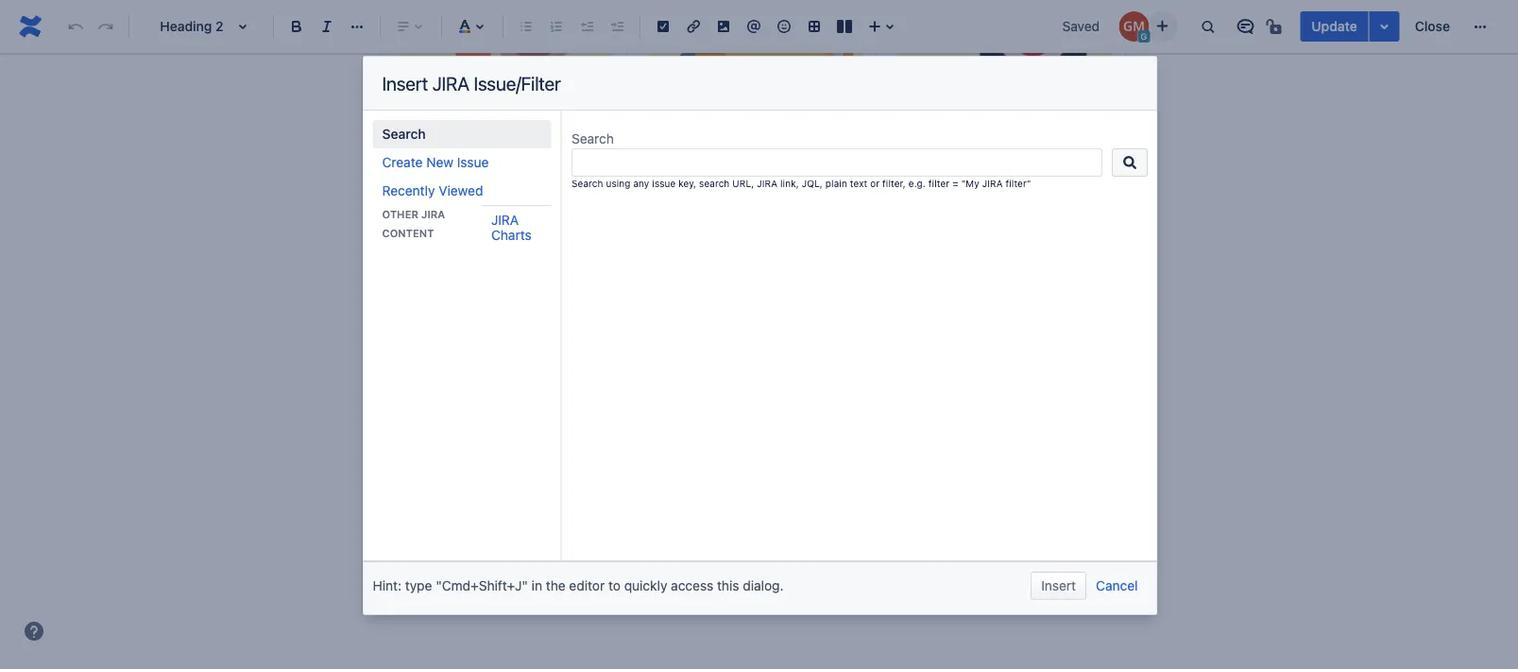 Task type: describe. For each thing, give the bounding box(es) containing it.
1 vertical spatial and
[[424, 435, 449, 453]]

add links to meeting notes
[[666, 183, 846, 201]]

confluence image
[[15, 11, 45, 42]]

update button
[[1301, 11, 1369, 42]]

create new issue button
[[373, 148, 552, 177]]

the
[[546, 578, 566, 594]]

0 vertical spatial team
[[584, 289, 618, 307]]

charts
[[491, 227, 532, 243]]

update
[[1312, 18, 1358, 34]]

create for create new issue
[[382, 155, 423, 170]]

add resources for new hires
[[411, 179, 601, 197]]

search using any issue key, search url, jira link, jql, plain text or filter, e.g. filter = "my jira filter"
[[571, 178, 1031, 189]]

key,
[[678, 178, 696, 189]]

a for create a blog post to share news and announcements with your team and company.
[[473, 409, 481, 427]]

action item image
[[652, 15, 675, 38]]

using
[[606, 178, 630, 189]]

url,
[[732, 178, 754, 189]]

indent tab image
[[606, 15, 629, 38]]

giulia masi image
[[1119, 11, 1150, 42]]

confluence image
[[15, 11, 45, 42]]

redo ⌘⇧z image
[[95, 15, 117, 38]]

meeting
[[699, 147, 764, 167]]

close
[[1416, 18, 1451, 34]]

jira inside jira charts
[[491, 212, 519, 228]]

filter,
[[882, 178, 906, 189]]

add image, video, or file image
[[713, 15, 735, 38]]

jira left link,
[[757, 178, 777, 189]]

other
[[382, 208, 419, 221]]

links
[[697, 183, 727, 201]]

search up hires
[[571, 131, 614, 147]]

1 horizontal spatial and
[[650, 409, 676, 427]]

with
[[792, 409, 821, 427]]

issue
[[457, 155, 489, 170]]

undo ⌘z image
[[64, 15, 87, 38]]

text
[[850, 178, 867, 189]]

onboarding
[[436, 142, 530, 163]]

"cmd+shift+j"
[[436, 578, 528, 594]]

layouts image
[[834, 15, 856, 38]]

outdent ⇧tab image
[[576, 15, 598, 38]]

will
[[678, 289, 700, 307]]

new
[[536, 179, 564, 197]]

search image
[[1122, 155, 1138, 170]]

to down charts
[[525, 289, 539, 307]]

create new issue
[[382, 155, 489, 170]]

cancel
[[1097, 578, 1139, 594]]

0 vertical spatial notes
[[768, 147, 813, 167]]

quickly
[[625, 578, 668, 594]]

for
[[513, 179, 532, 197]]

e.g.
[[909, 178, 926, 189]]

onboarding faqs
[[436, 142, 576, 163]]

to right search
[[731, 183, 745, 201]]

bold ⌘b image
[[285, 15, 308, 38]]

create for create a blog post to share news and announcements with your team and company.
[[424, 409, 469, 427]]

team
[[960, 147, 1003, 167]]

new
[[427, 155, 454, 170]]

add for onboarding faqs
[[411, 179, 439, 197]]

jql,
[[802, 178, 823, 189]]

content
[[382, 227, 434, 240]]

insert for insert
[[1042, 578, 1077, 594]]

viewed
[[439, 183, 483, 198]]

share for team
[[543, 289, 580, 307]]

add for meeting notes
[[666, 183, 693, 201]]

post for news
[[518, 409, 549, 427]]

goals
[[1007, 147, 1050, 167]]

post for team
[[491, 289, 521, 307]]

0 horizontal spatial here
[[849, 289, 879, 307]]

recently
[[382, 183, 435, 198]]

cancel link
[[1097, 572, 1139, 600]]



Task type: vqa. For each thing, say whether or not it's contained in the screenshot.
Environment
no



Task type: locate. For each thing, give the bounding box(es) containing it.
2 vertical spatial create
[[424, 409, 469, 427]]

share down jira charts button
[[543, 289, 580, 307]]

issue
[[652, 178, 676, 189]]

team right your
[[858, 409, 892, 427]]

0 horizontal spatial add
[[411, 179, 439, 197]]

create
[[382, 155, 423, 170], [397, 289, 442, 307], [424, 409, 469, 427]]

emoji image
[[773, 15, 796, 38]]

team inside create a blog post to share news and announcements with your team and company.
[[858, 409, 892, 427]]

jira right "my
[[982, 178, 1003, 189]]

to
[[731, 183, 745, 201], [525, 289, 539, 307], [552, 409, 566, 427], [609, 578, 621, 594]]

meeting
[[749, 183, 804, 201]]

here
[[1023, 183, 1054, 201], [849, 289, 879, 307]]

close button
[[1404, 11, 1462, 42]]

here left once
[[849, 289, 879, 307]]

blog up company.
[[485, 409, 515, 427]]

filter"
[[1006, 178, 1031, 189]]

create inside the create new issue 'button'
[[382, 155, 423, 170]]

insert
[[382, 72, 428, 94], [1042, 578, 1077, 594]]

hint: type "cmd+shift+j" in the editor to quickly access this dialog.
[[373, 578, 784, 594]]

jira down add resources for new hires
[[491, 212, 519, 228]]

blog
[[458, 289, 487, 307], [485, 409, 515, 427]]

insert left cancel
[[1042, 578, 1077, 594]]

search inside button
[[382, 126, 426, 142]]

jira charts button
[[482, 206, 570, 250]]

add left links
[[666, 183, 693, 201]]

a for create a blog post to share team news. it will automatically appear here once it's published.
[[446, 289, 454, 307]]

jira charts
[[491, 212, 532, 243]]

"my
[[961, 178, 979, 189]]

1 horizontal spatial team
[[858, 409, 892, 427]]

notes up link,
[[768, 147, 813, 167]]

recently viewed button
[[373, 177, 552, 205]]

insert inside button
[[1042, 578, 1077, 594]]

table image
[[803, 15, 826, 38]]

a inside create a blog post to share news and announcements with your team and company.
[[473, 409, 481, 427]]

italic ⌘i image
[[316, 15, 338, 38]]

0 vertical spatial blog
[[458, 289, 487, 307]]

create inside create a blog post to share news and announcements with your team and company.
[[424, 409, 469, 427]]

=
[[952, 178, 958, 189]]

1 horizontal spatial here
[[1023, 183, 1054, 201]]

1 vertical spatial insert
[[1042, 578, 1077, 594]]

search for search button
[[382, 126, 426, 142]]

search for search using any issue key, search url, jira link, jql, plain text or filter, e.g. filter = "my jira filter"
[[571, 178, 603, 189]]

add
[[411, 179, 439, 197], [666, 183, 693, 201]]

Main content area, start typing to enter text. text field
[[385, 0, 1126, 639]]

list
[[957, 183, 981, 201]]

share inside create a blog post to share news and announcements with your team and company.
[[570, 409, 607, 427]]

0 vertical spatial post
[[491, 289, 521, 307]]

0 vertical spatial a
[[446, 289, 454, 307]]

issue/filter
[[474, 72, 561, 94]]

team goals
[[960, 147, 1050, 167]]

access
[[671, 578, 714, 594]]

post
[[491, 289, 521, 307], [518, 409, 549, 427]]

1 horizontal spatial insert
[[1042, 578, 1077, 594]]

create for create a blog post to share team news. it will automatically appear here once it's published.
[[397, 289, 442, 307]]

adjust update settings image
[[1374, 15, 1397, 38]]

jira
[[433, 72, 470, 94], [757, 178, 777, 189], [982, 178, 1003, 189], [422, 208, 445, 221], [491, 212, 519, 228]]

search left using
[[571, 178, 603, 189]]

1 vertical spatial share
[[570, 409, 607, 427]]

dialog.
[[743, 578, 784, 594]]

company.
[[453, 435, 518, 453]]

mention image
[[743, 15, 766, 38]]

and
[[650, 409, 676, 427], [424, 435, 449, 453]]

0 horizontal spatial team
[[584, 289, 618, 307]]

share left news
[[570, 409, 607, 427]]

link,
[[780, 178, 799, 189]]

1 vertical spatial blog
[[485, 409, 515, 427]]

create up company.
[[424, 409, 469, 427]]

other jira content
[[382, 208, 445, 240]]

0 horizontal spatial a
[[446, 289, 454, 307]]

any
[[633, 178, 649, 189]]

announcements
[[680, 409, 788, 427]]

editor
[[569, 578, 605, 594]]

0 vertical spatial create
[[382, 155, 423, 170]]

team left news.
[[584, 289, 618, 307]]

to inside create a blog post to share news and announcements with your team and company.
[[552, 409, 566, 427]]

share
[[543, 289, 580, 307], [570, 409, 607, 427]]

automatically
[[703, 289, 793, 307]]

0 vertical spatial here
[[1023, 183, 1054, 201]]

blog for create a blog post to share team news. it will automatically appear here once it's published.
[[458, 289, 487, 307]]

blog inside create a blog post to share news and announcements with your team and company.
[[485, 409, 515, 427]]

here down goals
[[1023, 183, 1054, 201]]

share for news
[[570, 409, 607, 427]]

search
[[382, 126, 426, 142], [571, 131, 614, 147], [571, 178, 603, 189]]

1 horizontal spatial a
[[473, 409, 481, 427]]

0 horizontal spatial and
[[424, 435, 449, 453]]

0 vertical spatial insert
[[382, 72, 428, 94]]

team
[[584, 289, 618, 307], [858, 409, 892, 427]]

and left company.
[[424, 435, 449, 453]]

1 horizontal spatial add
[[666, 183, 693, 201]]

news.
[[622, 289, 661, 307]]

list them here
[[957, 183, 1054, 201]]

bullet list ⌘⇧8 image
[[515, 15, 538, 38]]

appear
[[797, 289, 845, 307]]

filter
[[928, 178, 950, 189]]

news
[[611, 409, 647, 427]]

type
[[405, 578, 432, 594]]

hint:
[[373, 578, 402, 594]]

meeting notes
[[699, 147, 813, 167]]

create down the content in the left top of the page
[[397, 289, 442, 307]]

this
[[717, 578, 740, 594]]

recently viewed
[[382, 183, 483, 198]]

create a blog post to share news and announcements with your team and company.
[[424, 409, 892, 453]]

jira up search button
[[433, 72, 470, 94]]

search
[[699, 178, 730, 189]]

insert jira issue/filter
[[382, 72, 561, 94]]

1 vertical spatial notes
[[808, 183, 846, 201]]

jira inside other jira content
[[422, 208, 445, 221]]

blog down jira charts button
[[458, 289, 487, 307]]

create up recently
[[382, 155, 423, 170]]

notes down search text box on the top of page
[[808, 183, 846, 201]]

hires
[[568, 179, 601, 197]]

link image
[[682, 15, 705, 38]]

once
[[883, 289, 916, 307]]

0 vertical spatial and
[[650, 409, 676, 427]]

your
[[825, 409, 855, 427]]

insert for insert jira issue/filter
[[382, 72, 428, 94]]

1 vertical spatial here
[[849, 289, 879, 307]]

a
[[446, 289, 454, 307], [473, 409, 481, 427]]

it
[[665, 289, 674, 307]]

to right "editor"
[[609, 578, 621, 594]]

1 vertical spatial create
[[397, 289, 442, 307]]

or
[[870, 178, 880, 189]]

in
[[532, 578, 543, 594]]

1 vertical spatial a
[[473, 409, 481, 427]]

resources
[[443, 179, 510, 197]]

1 vertical spatial team
[[858, 409, 892, 427]]

0 horizontal spatial insert
[[382, 72, 428, 94]]

saved
[[1063, 18, 1100, 34]]

them
[[985, 183, 1019, 201]]

1 vertical spatial post
[[518, 409, 549, 427]]

faqs
[[534, 142, 576, 163]]

create a blog post to share team news. it will automatically appear here once it's published.
[[397, 289, 1014, 307]]

insert button
[[1031, 572, 1087, 600]]

search up create new issue
[[382, 126, 426, 142]]

add down create new issue
[[411, 179, 439, 197]]

plain
[[825, 178, 847, 189]]

published.
[[944, 289, 1014, 307]]

search button
[[373, 120, 552, 148]]

jira down recently viewed
[[422, 208, 445, 221]]

numbered list ⌘⇧7 image
[[545, 15, 568, 38]]

post inside create a blog post to share news and announcements with your team and company.
[[518, 409, 549, 427]]

blog for create a blog post to share news and announcements with your team and company.
[[485, 409, 515, 427]]

to left news
[[552, 409, 566, 427]]

notes
[[768, 147, 813, 167], [808, 183, 846, 201]]

it's
[[920, 289, 940, 307]]

and right news
[[650, 409, 676, 427]]

0 vertical spatial share
[[543, 289, 580, 307]]

Search text field
[[571, 148, 1103, 177]]

insert up search button
[[382, 72, 428, 94]]



